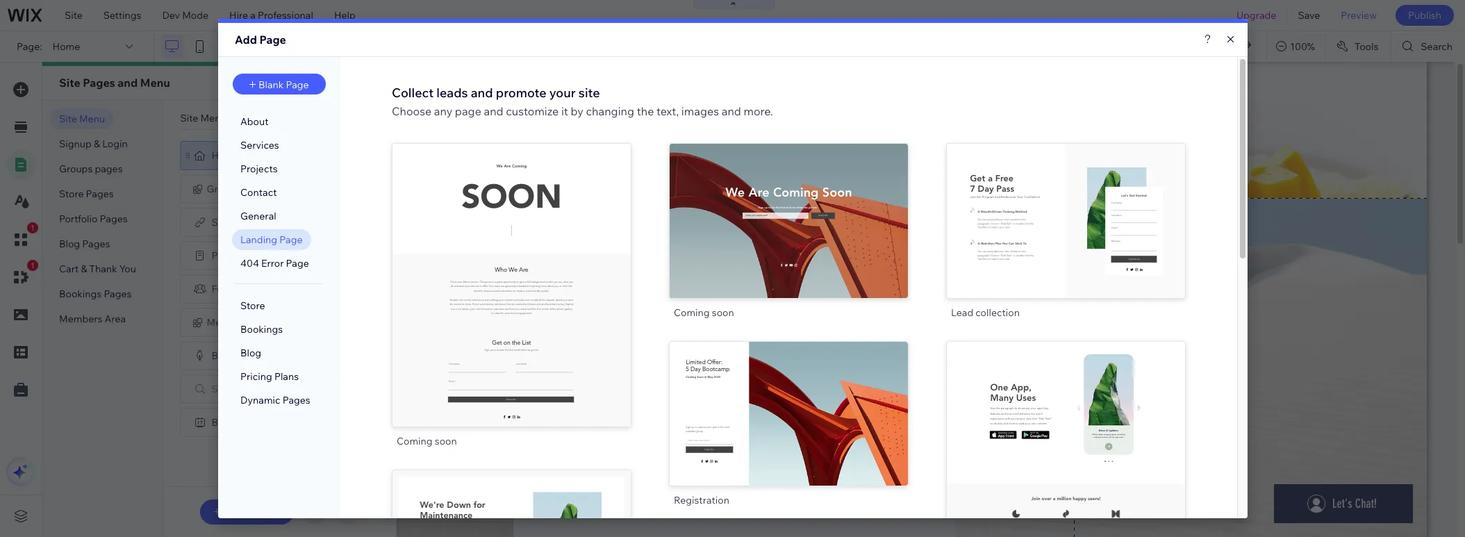 Task type: describe. For each thing, give the bounding box(es) containing it.
any
[[434, 104, 452, 118]]

plans
[[274, 370, 298, 383]]

groups pages
[[59, 163, 123, 175]]

store pages
[[59, 188, 114, 200]]

page inside button
[[285, 79, 309, 91]]

a
[[250, 9, 256, 22]]

promote
[[495, 85, 546, 101]]

lead
[[951, 307, 973, 319]]

professional
[[258, 9, 313, 22]]

page
[[455, 104, 481, 118]]

search results
[[212, 383, 279, 395]]

pages for portfolio
[[100, 213, 128, 225]]

save
[[1298, 9, 1320, 22]]

pricing plans
[[240, 370, 298, 383]]

blog pages
[[59, 238, 110, 250]]

1 horizontal spatial menu
[[140, 76, 170, 90]]

groups for groups
[[207, 183, 240, 195]]

pages for site
[[83, 76, 115, 90]]

1 vertical spatial coming
[[396, 435, 432, 447]]

landing
[[240, 233, 277, 246]]

forum
[[212, 283, 241, 295]]

login
[[102, 138, 128, 150]]

settings
[[103, 9, 141, 22]]

pages for bookings
[[104, 288, 132, 300]]

dynamic pages
[[240, 394, 310, 406]]

bookings for bookings
[[240, 323, 283, 336]]

choose
[[391, 104, 431, 118]]

& for signup
[[94, 138, 100, 150]]

leads
[[436, 85, 468, 101]]

services
[[240, 139, 279, 151]]

2 horizontal spatial blog
[[240, 347, 261, 359]]

and right page
[[483, 104, 503, 118]]

0 horizontal spatial menu
[[79, 113, 105, 125]]

landing page
[[240, 233, 302, 246]]

contact
[[240, 186, 276, 199]]

dynamic
[[240, 394, 280, 406]]

book
[[212, 416, 235, 429]]

about
[[240, 115, 268, 128]]

collect leads and promote your site choose any page and customize it by changing the text, images and more.
[[391, 85, 773, 118]]

results
[[245, 383, 279, 395]]

tools
[[1355, 40, 1379, 53]]

store for store pages
[[59, 188, 84, 200]]

dev mode
[[162, 9, 208, 22]]

more.
[[743, 104, 773, 118]]

error
[[261, 257, 283, 270]]

bookings pages
[[59, 288, 132, 300]]

1 vertical spatial home
[[212, 149, 239, 162]]

it
[[561, 104, 568, 118]]

blank
[[258, 79, 283, 91]]

collect
[[391, 85, 433, 101]]

shop
[[212, 216, 236, 229]]

changing
[[586, 104, 634, 118]]

1 horizontal spatial coming soon
[[674, 307, 734, 319]]

2 horizontal spatial menu
[[200, 112, 226, 124]]

by
[[570, 104, 583, 118]]

your
[[549, 85, 575, 101]]

site
[[578, 85, 600, 101]]

thank
[[89, 263, 117, 275]]

cart
[[59, 263, 79, 275]]

members area
[[59, 313, 126, 325]]

mode
[[182, 9, 208, 22]]

404 error page
[[240, 257, 309, 270]]

online
[[237, 416, 267, 429]]

cart & thank you
[[59, 263, 136, 275]]

0 horizontal spatial blog
[[59, 238, 80, 250]]

store for store
[[240, 299, 265, 312]]

lead collection
[[951, 307, 1019, 319]]

dev
[[162, 9, 180, 22]]

search for search
[[1421, 40, 1453, 53]]

search for search results
[[212, 383, 243, 395]]

1 horizontal spatial site menu
[[180, 112, 226, 124]]

hire a professional
[[229, 9, 313, 22]]



Task type: vqa. For each thing, say whether or not it's contained in the screenshot.
Groups
yes



Task type: locate. For each thing, give the bounding box(es) containing it.
and up login
[[118, 76, 138, 90]]

home up site pages and menu
[[53, 40, 80, 53]]

pages up portfolio pages
[[86, 188, 114, 200]]

pages up cart & thank you on the left
[[82, 238, 110, 250]]

0 horizontal spatial members
[[59, 313, 102, 325]]

1 horizontal spatial home
[[212, 149, 239, 162]]

portfolio for portfolio pages
[[59, 213, 98, 225]]

preview
[[1341, 9, 1377, 22], [768, 231, 809, 245], [1045, 231, 1086, 245], [491, 295, 532, 309], [768, 424, 809, 438], [1045, 512, 1086, 526]]

100%
[[1290, 40, 1315, 53]]

bookings for bookings pages
[[59, 288, 102, 300]]

pages for dynamic
[[282, 394, 310, 406]]

pages
[[95, 163, 123, 175]]

members down bookings pages
[[59, 313, 102, 325]]

0 vertical spatial home
[[53, 40, 80, 53]]

members down forum on the bottom left of the page
[[207, 316, 250, 329]]

coming soon
[[674, 307, 734, 319], [396, 435, 457, 447]]

home
[[53, 40, 80, 53], [212, 149, 239, 162]]

pages up area
[[104, 288, 132, 300]]

home left services
[[212, 149, 239, 162]]

you
[[119, 263, 136, 275]]

1 vertical spatial &
[[81, 263, 87, 275]]

groups
[[59, 163, 93, 175], [207, 183, 240, 195]]

signup & login
[[59, 138, 128, 150]]

the
[[636, 104, 654, 118]]

bookings
[[59, 288, 102, 300], [240, 323, 283, 336]]

hire
[[229, 9, 248, 22]]

tools button
[[1325, 31, 1391, 62]]

portfolio for portfolio
[[212, 249, 250, 262]]

0 vertical spatial &
[[94, 138, 100, 150]]

blog
[[59, 238, 80, 250], [240, 347, 261, 359], [212, 349, 232, 362]]

0 vertical spatial store
[[59, 188, 84, 200]]

bookings up pricing
[[240, 323, 283, 336]]

soon
[[712, 307, 734, 319], [434, 435, 457, 447]]

publish button
[[1396, 5, 1454, 26]]

area
[[105, 313, 126, 325]]

0 vertical spatial coming
[[674, 307, 709, 319]]

0 horizontal spatial site menu
[[59, 113, 105, 125]]

members for members area
[[59, 313, 102, 325]]

site
[[65, 9, 83, 22], [59, 76, 80, 90], [180, 112, 198, 124], [59, 113, 77, 125]]

100% button
[[1268, 31, 1325, 62]]

0 vertical spatial bookings
[[59, 288, 102, 300]]

and left more.
[[721, 104, 741, 118]]

0 horizontal spatial &
[[81, 263, 87, 275]]

blank page button
[[232, 74, 325, 95]]

& right cart
[[81, 263, 87, 275]]

1 vertical spatial store
[[240, 299, 265, 312]]

blog up search results
[[212, 349, 232, 362]]

0 vertical spatial portfolio
[[59, 213, 98, 225]]

pages down plans
[[282, 394, 310, 406]]

0 horizontal spatial groups
[[59, 163, 93, 175]]

portfolio pages
[[59, 213, 128, 225]]

members for members
[[207, 316, 250, 329]]

menu left the about
[[200, 112, 226, 124]]

0 vertical spatial soon
[[712, 307, 734, 319]]

images
[[681, 104, 719, 118]]

search
[[1421, 40, 1453, 53], [212, 383, 243, 395]]

add
[[234, 33, 257, 47], [763, 197, 785, 211], [1040, 197, 1062, 211], [486, 261, 508, 275], [763, 390, 785, 404], [1040, 479, 1062, 493], [227, 505, 249, 519], [486, 513, 508, 526]]

portfolio
[[59, 213, 98, 225], [212, 249, 250, 262]]

404
[[240, 257, 259, 270]]

1 vertical spatial soon
[[434, 435, 457, 447]]

store down forum on the bottom left of the page
[[240, 299, 265, 312]]

registration
[[674, 494, 729, 507]]

0 horizontal spatial coming
[[396, 435, 432, 447]]

0 horizontal spatial portfolio
[[59, 213, 98, 225]]

pages for blog
[[82, 238, 110, 250]]

upgrade
[[1237, 9, 1276, 22]]

add page button
[[747, 192, 830, 217], [1024, 192, 1108, 217], [469, 256, 553, 281], [747, 385, 830, 410], [1024, 473, 1108, 498], [200, 500, 294, 525], [469, 507, 553, 532]]

pages up 'signup & login'
[[83, 76, 115, 90]]

and up page
[[470, 85, 493, 101]]

customize
[[506, 104, 558, 118]]

1 horizontal spatial groups
[[207, 183, 240, 195]]

0 vertical spatial groups
[[59, 163, 93, 175]]

groups up shop
[[207, 183, 240, 195]]

blog up cart
[[59, 238, 80, 250]]

1 horizontal spatial coming
[[674, 307, 709, 319]]

portfolio down landing
[[212, 249, 250, 262]]

& for cart
[[81, 263, 87, 275]]

search down the publish button
[[1421, 40, 1453, 53]]

1 vertical spatial bookings
[[240, 323, 283, 336]]

bookings down cart
[[59, 288, 102, 300]]

book online
[[212, 416, 267, 429]]

store down groups pages
[[59, 188, 84, 200]]

pages for store
[[86, 188, 114, 200]]

1 vertical spatial portfolio
[[212, 249, 250, 262]]

save button
[[1288, 0, 1331, 31]]

signup
[[59, 138, 92, 150]]

search button
[[1392, 31, 1465, 62]]

1 horizontal spatial &
[[94, 138, 100, 150]]

1 vertical spatial search
[[212, 383, 243, 395]]

projects
[[240, 163, 277, 175]]

collection
[[975, 307, 1019, 319]]

and
[[118, 76, 138, 90], [470, 85, 493, 101], [483, 104, 503, 118], [721, 104, 741, 118]]

&
[[94, 138, 100, 150], [81, 263, 87, 275]]

site menu left the about
[[180, 112, 226, 124]]

members
[[59, 313, 102, 325], [207, 316, 250, 329]]

1 horizontal spatial search
[[1421, 40, 1453, 53]]

groups for groups pages
[[59, 163, 93, 175]]

page
[[259, 33, 286, 47], [285, 79, 309, 91], [787, 197, 814, 211], [1065, 197, 1091, 211], [279, 233, 302, 246], [286, 257, 309, 270], [510, 261, 537, 275], [787, 390, 814, 404], [1065, 479, 1091, 493], [251, 505, 277, 519], [510, 513, 537, 526]]

site menu up "signup"
[[59, 113, 105, 125]]

publish
[[1408, 9, 1442, 22]]

& left login
[[94, 138, 100, 150]]

1 horizontal spatial portfolio
[[212, 249, 250, 262]]

search inside button
[[1421, 40, 1453, 53]]

portfolio up blog pages
[[59, 213, 98, 225]]

coming
[[674, 307, 709, 319], [396, 435, 432, 447]]

menu up 'signup & login'
[[79, 113, 105, 125]]

preview button
[[1331, 0, 1387, 31], [748, 225, 829, 250], [1025, 225, 1106, 250], [471, 289, 552, 314], [748, 418, 829, 443], [1025, 506, 1106, 531]]

general
[[240, 210, 276, 222]]

text,
[[656, 104, 679, 118]]

1 horizontal spatial members
[[207, 316, 250, 329]]

0 horizontal spatial store
[[59, 188, 84, 200]]

1 vertical spatial coming soon
[[396, 435, 457, 447]]

blog up pricing
[[240, 347, 261, 359]]

betweenimagination.com
[[255, 40, 371, 53]]

0 vertical spatial search
[[1421, 40, 1453, 53]]

0 horizontal spatial soon
[[434, 435, 457, 447]]

0 horizontal spatial search
[[212, 383, 243, 395]]

site pages and menu
[[59, 76, 170, 90]]

1 horizontal spatial blog
[[212, 349, 232, 362]]

pricing
[[240, 370, 272, 383]]

1 horizontal spatial bookings
[[240, 323, 283, 336]]

1 horizontal spatial store
[[240, 299, 265, 312]]

help
[[334, 9, 356, 22]]

0 horizontal spatial home
[[53, 40, 80, 53]]

blank page
[[258, 79, 309, 91]]

1 vertical spatial groups
[[207, 183, 240, 195]]

0 vertical spatial coming soon
[[674, 307, 734, 319]]

groups down "signup"
[[59, 163, 93, 175]]

menu down dev
[[140, 76, 170, 90]]

0 horizontal spatial bookings
[[59, 288, 102, 300]]

site menu
[[180, 112, 226, 124], [59, 113, 105, 125]]

0 horizontal spatial coming soon
[[396, 435, 457, 447]]

pages
[[83, 76, 115, 90], [86, 188, 114, 200], [100, 213, 128, 225], [82, 238, 110, 250], [104, 288, 132, 300], [282, 394, 310, 406]]

search up "book" on the bottom left of the page
[[212, 383, 243, 395]]

add page
[[234, 33, 286, 47], [763, 197, 814, 211], [1040, 197, 1091, 211], [486, 261, 537, 275], [763, 390, 814, 404], [1040, 479, 1091, 493], [227, 505, 277, 519], [486, 513, 537, 526]]

1 horizontal spatial soon
[[712, 307, 734, 319]]

pages down store pages
[[100, 213, 128, 225]]



